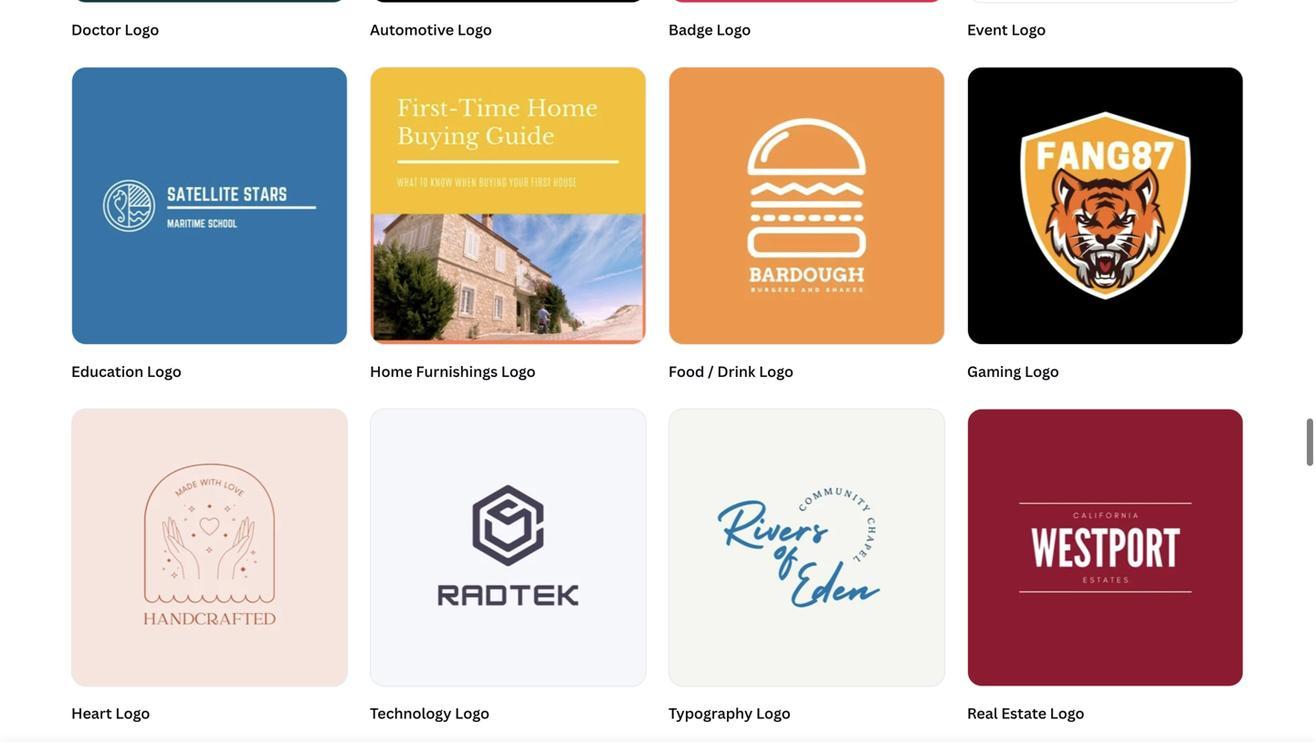 Task type: vqa. For each thing, say whether or not it's contained in the screenshot.
"GOOGLE" associated with Google Drive
no



Task type: locate. For each thing, give the bounding box(es) containing it.
logo right the doctor at the left
[[125, 20, 159, 39]]

badge logo link
[[669, 0, 945, 45]]

automotive logo
[[370, 20, 492, 39]]

technology logo image
[[371, 410, 646, 687]]

logo right "gaming"
[[1025, 362, 1059, 381]]

logo right the heart
[[115, 704, 150, 724]]

logo for gaming logo
[[1025, 362, 1059, 381]]

gaming logo link
[[967, 67, 1244, 387]]

home furnishings logo link
[[370, 67, 647, 387]]

education logo image
[[72, 68, 347, 344]]

logo
[[125, 20, 159, 39], [458, 20, 492, 39], [717, 20, 751, 39], [1012, 20, 1046, 39], [147, 362, 182, 381], [501, 362, 536, 381], [759, 362, 794, 381], [1025, 362, 1059, 381], [115, 704, 150, 724], [455, 704, 490, 724], [756, 704, 791, 724], [1050, 704, 1085, 724]]

logo for badge logo
[[717, 20, 751, 39]]

logo for technology logo
[[455, 704, 490, 724]]

furnishings
[[416, 362, 498, 381]]

logo for event logo
[[1012, 20, 1046, 39]]

/
[[708, 362, 714, 381]]

logo for automotive logo
[[458, 20, 492, 39]]

badge logo
[[669, 20, 751, 39]]

gaming
[[967, 362, 1022, 381]]

doctor logo image
[[72, 0, 347, 2]]

logo right education at the left of the page
[[147, 362, 182, 381]]

home furnishings logo
[[370, 362, 536, 381]]

automotive logo link
[[370, 0, 647, 45]]

education
[[71, 362, 144, 381]]

logo for heart logo
[[115, 704, 150, 724]]

typography
[[669, 704, 753, 724]]

food / drink logo image
[[670, 68, 945, 344]]

technology logo link
[[370, 409, 647, 729]]

home furnishings logo image
[[371, 68, 646, 344]]

logo right "typography"
[[756, 704, 791, 724]]

technology
[[370, 704, 452, 724]]

drink
[[717, 362, 756, 381]]

logo down 'automotive logo'
[[458, 20, 492, 39]]

logo right technology
[[455, 704, 490, 724]]

typography logo link
[[669, 409, 945, 729]]

logo right the furnishings
[[501, 362, 536, 381]]

heart logo link
[[71, 409, 348, 729]]

logo right badge on the right of the page
[[717, 20, 751, 39]]

logo right event
[[1012, 20, 1046, 39]]

gaming logo image
[[968, 68, 1243, 344]]



Task type: describe. For each thing, give the bounding box(es) containing it.
event
[[967, 20, 1008, 39]]

logo for education logo
[[147, 362, 182, 381]]

home
[[370, 362, 413, 381]]

automotive
[[370, 20, 454, 39]]

technology logo
[[370, 704, 490, 724]]

food / drink logo
[[669, 362, 794, 381]]

heart
[[71, 704, 112, 724]]

doctor logo link
[[71, 0, 348, 45]]

badge logo image
[[670, 0, 945, 2]]

typography logo image
[[670, 410, 945, 687]]

education logo
[[71, 362, 182, 381]]

logo for typography logo
[[756, 704, 791, 724]]

real estate logo
[[967, 704, 1085, 724]]

logo right estate
[[1050, 704, 1085, 724]]

doctor logo
[[71, 20, 159, 39]]

logo right drink
[[759, 362, 794, 381]]

real estate logo link
[[967, 409, 1244, 729]]

event logo image
[[968, 0, 1243, 2]]

heart logo
[[71, 704, 150, 724]]

food
[[669, 362, 705, 381]]

automotive logo image
[[371, 0, 646, 2]]

estate
[[1002, 704, 1047, 724]]

typography logo
[[669, 704, 791, 724]]

real estate logo image
[[968, 410, 1243, 687]]

gaming logo
[[967, 362, 1059, 381]]

food / drink logo link
[[669, 67, 945, 387]]

heart logo image
[[72, 410, 347, 687]]

event logo link
[[967, 0, 1244, 45]]

real
[[967, 704, 998, 724]]

logo for doctor logo
[[125, 20, 159, 39]]

education logo link
[[71, 67, 348, 387]]

event logo
[[967, 20, 1046, 39]]

badge
[[669, 20, 713, 39]]

doctor
[[71, 20, 121, 39]]



